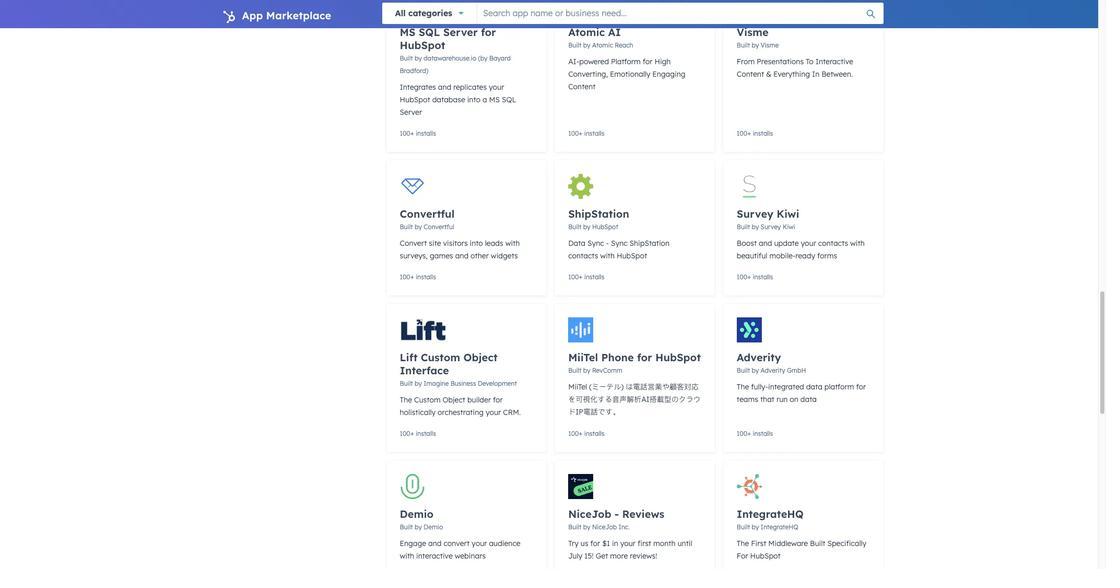 Task type: locate. For each thing, give the bounding box(es) containing it.
engage
[[400, 539, 426, 548]]

and inside engage and convert your audience with interactive webinars
[[428, 539, 442, 548]]

and inside boost and update your contacts with beautiful mobile-ready forms
[[759, 239, 772, 248]]

1 horizontal spatial server
[[443, 26, 478, 39]]

100 + installs for atomic ai
[[568, 130, 605, 137]]

by up the us
[[583, 523, 590, 531]]

high
[[655, 57, 671, 66]]

1 sync from the left
[[588, 239, 604, 248]]

with inside boost and update your contacts with beautiful mobile-ready forms
[[850, 239, 865, 248]]

month
[[653, 539, 676, 548]]

0 vertical spatial contacts
[[818, 239, 848, 248]]

your inside engage and convert your audience with interactive webinars
[[472, 539, 487, 548]]

custom inside lift custom object interface built by imagine business development
[[421, 351, 460, 364]]

custom inside "the custom object builder for holistically orchestrating your crm."
[[414, 395, 441, 405]]

custom up holistically
[[414, 395, 441, 405]]

with inside engage and convert your audience with interactive webinars
[[400, 551, 414, 561]]

the for adverity
[[737, 382, 749, 392]]

the up holistically
[[400, 395, 412, 405]]

atomic down ai
[[592, 41, 613, 49]]

built up bradford)
[[400, 54, 413, 62]]

100 + installs
[[400, 130, 436, 137], [568, 130, 605, 137], [737, 130, 773, 137], [400, 273, 436, 281], [568, 273, 605, 281], [737, 273, 773, 281], [400, 430, 436, 438], [568, 430, 605, 438], [737, 430, 773, 438]]

by
[[583, 41, 590, 49], [752, 41, 759, 49], [415, 54, 422, 62], [415, 223, 422, 231], [583, 223, 590, 231], [752, 223, 759, 231], [583, 367, 590, 374], [752, 367, 759, 374], [415, 380, 422, 388], [415, 523, 422, 531], [583, 523, 590, 531], [752, 523, 759, 531]]

by inside miitel phone for hubspot built by revcomm
[[583, 367, 590, 374]]

1 vertical spatial server
[[400, 108, 422, 117]]

convertful
[[400, 207, 455, 220], [424, 223, 454, 231]]

2 vertical spatial the
[[737, 539, 749, 548]]

object inside "the custom object builder for holistically orchestrating your crm."
[[443, 395, 465, 405]]

by up fully-
[[752, 367, 759, 374]]

nicejob up $1
[[592, 523, 617, 531]]

0 vertical spatial survey
[[737, 207, 773, 220]]

the inside the fully-integrated data platform for teams that run on data
[[737, 382, 749, 392]]

server inside integrates and replicates your hubspot database into a ms sql server
[[400, 108, 422, 117]]

convert
[[400, 239, 427, 248]]

1 vertical spatial contacts
[[568, 251, 598, 261]]

1 horizontal spatial -
[[615, 508, 619, 521]]

contacts inside 'data sync - sync shipstation contacts with hubspot'
[[568, 251, 598, 261]]

from presentations to interactive content & everything in between.
[[737, 57, 853, 79]]

app marketplace
[[242, 9, 331, 22]]

sync right data
[[588, 239, 604, 248]]

100 + installs for visme
[[737, 130, 773, 137]]

survey up update
[[761, 223, 781, 231]]

for
[[481, 26, 496, 39], [643, 57, 653, 66], [637, 351, 652, 364], [856, 382, 866, 392], [493, 395, 503, 405], [590, 539, 600, 548]]

server inside ms sql server for hubspot built by datawarehouse.io (by bayard bradford)
[[443, 26, 478, 39]]

built inside miitel phone for hubspot built by revcomm
[[568, 367, 581, 374]]

the inside 'the first middleware built specifically for hubspot'
[[737, 539, 749, 548]]

for down development
[[493, 395, 503, 405]]

installs for lift custom object interface
[[416, 430, 436, 438]]

0 vertical spatial visme
[[737, 26, 769, 39]]

your inside integrates and replicates your hubspot database into a ms sql server
[[489, 83, 504, 92]]

content down the from
[[737, 69, 764, 79]]

built down interface at bottom left
[[400, 380, 413, 388]]

the up "for" at the bottom of page
[[737, 539, 749, 548]]

1 horizontal spatial ms
[[489, 95, 500, 104]]

converting,
[[568, 69, 608, 79]]

atomic left ai
[[568, 26, 605, 39]]

more
[[610, 551, 628, 561]]

object
[[463, 351, 498, 364], [443, 395, 465, 405]]

server up 'datawarehouse.io'
[[443, 26, 478, 39]]

custom for the
[[414, 395, 441, 405]]

crm.
[[503, 408, 521, 417]]

built up "for" at the bottom of page
[[737, 523, 750, 531]]

your left crm.
[[486, 408, 501, 417]]

1 vertical spatial kiwi
[[783, 223, 795, 231]]

for inside "the custom object builder for holistically orchestrating your crm."
[[493, 395, 503, 405]]

custom up imagine
[[421, 351, 460, 364]]

100 + installs for survey kiwi
[[737, 273, 773, 281]]

your for demio
[[472, 539, 487, 548]]

sql down all categories popup button
[[419, 26, 440, 39]]

1 vertical spatial survey
[[761, 223, 781, 231]]

100 + installs for lift custom object interface
[[400, 430, 436, 438]]

installs for miitel phone for hubspot
[[584, 430, 605, 438]]

sql
[[419, 26, 440, 39], [502, 95, 516, 104]]

hubspot down integrates
[[400, 95, 430, 104]]

data sync - sync shipstation contacts with hubspot
[[568, 239, 670, 261]]

hubspot down first
[[750, 551, 781, 561]]

platform
[[825, 382, 854, 392]]

with for convertful
[[505, 239, 520, 248]]

installs for ms sql server for hubspot
[[416, 130, 436, 137]]

your
[[489, 83, 504, 92], [801, 239, 816, 248], [486, 408, 501, 417], [472, 539, 487, 548], [620, 539, 636, 548]]

0 horizontal spatial ms
[[400, 26, 415, 39]]

into left "a"
[[467, 95, 480, 104]]

object up orchestrating
[[443, 395, 465, 405]]

webinars
[[455, 551, 486, 561]]

by inside the convertful built by convertful
[[415, 223, 422, 231]]

built inside nicejob - reviews built by nicejob inc.
[[568, 523, 581, 531]]

1 vertical spatial nicejob
[[592, 523, 617, 531]]

hubspot up 'data sync - sync shipstation contacts with hubspot'
[[592, 223, 618, 231]]

0 vertical spatial into
[[467, 95, 480, 104]]

nicejob up the us
[[568, 508, 611, 521]]

built up teams
[[737, 367, 750, 374]]

survey kiwi built by survey kiwi
[[737, 207, 799, 231]]

update
[[774, 239, 799, 248]]

sql inside integrates and replicates your hubspot database into a ms sql server
[[502, 95, 516, 104]]

miitel inside miitel phone for hubspot built by revcomm
[[568, 351, 598, 364]]

1 vertical spatial convertful
[[424, 223, 454, 231]]

your right the in
[[620, 539, 636, 548]]

on
[[790, 395, 798, 404]]

adverity
[[737, 351, 781, 364], [761, 367, 785, 374]]

integratehq inside integratehq built by integratehq
[[761, 523, 798, 531]]

&
[[766, 69, 771, 79]]

contacts up the forms
[[818, 239, 848, 248]]

installs for shipstation
[[584, 273, 605, 281]]

by up boost
[[752, 223, 759, 231]]

+ for lift custom object interface
[[410, 430, 414, 438]]

1 horizontal spatial sync
[[611, 239, 628, 248]]

your right replicates
[[489, 83, 504, 92]]

built up ai-
[[568, 41, 581, 49]]

1 vertical spatial object
[[443, 395, 465, 405]]

all categories button
[[382, 3, 477, 24]]

1 vertical spatial -
[[615, 508, 619, 521]]

0 vertical spatial shipstation
[[568, 207, 629, 220]]

inc.
[[619, 523, 630, 531]]

sync down "shipstation built by hubspot"
[[611, 239, 628, 248]]

built up try
[[568, 523, 581, 531]]

built inside visme built by visme
[[737, 41, 750, 49]]

0 vertical spatial data
[[806, 382, 822, 392]]

try
[[568, 539, 579, 548]]

object for interface
[[463, 351, 498, 364]]

ai-
[[568, 57, 579, 66]]

built left specifically
[[810, 539, 825, 548]]

visme up the from
[[737, 26, 769, 39]]

+ for visme
[[747, 130, 751, 137]]

hubspot inside ms sql server for hubspot built by datawarehouse.io (by bayard bradford)
[[400, 39, 445, 52]]

- down "shipstation built by hubspot"
[[606, 239, 609, 248]]

for up "(by" in the top left of the page
[[481, 26, 496, 39]]

built
[[568, 41, 581, 49], [737, 41, 750, 49], [400, 54, 413, 62], [400, 223, 413, 231], [568, 223, 581, 231], [737, 223, 750, 231], [568, 367, 581, 374], [737, 367, 750, 374], [400, 380, 413, 388], [400, 523, 413, 531], [568, 523, 581, 531], [737, 523, 750, 531], [810, 539, 825, 548]]

0 vertical spatial server
[[443, 26, 478, 39]]

1 vertical spatial custom
[[414, 395, 441, 405]]

your up webinars
[[472, 539, 487, 548]]

1 horizontal spatial contacts
[[818, 239, 848, 248]]

1 vertical spatial into
[[470, 239, 483, 248]]

1 horizontal spatial content
[[737, 69, 764, 79]]

0 vertical spatial content
[[737, 69, 764, 79]]

and for survey
[[759, 239, 772, 248]]

built left revcomm
[[568, 367, 581, 374]]

1 vertical spatial adverity
[[761, 367, 785, 374]]

100 + installs for shipstation
[[568, 273, 605, 281]]

by up bradford)
[[415, 54, 422, 62]]

by inside "shipstation built by hubspot"
[[583, 223, 590, 231]]

with
[[505, 239, 520, 248], [850, 239, 865, 248], [600, 251, 615, 261], [400, 551, 414, 561]]

integratehq up first
[[737, 508, 804, 521]]

by up first
[[752, 523, 759, 531]]

by up data
[[583, 223, 590, 231]]

1 horizontal spatial sql
[[502, 95, 516, 104]]

contacts down data
[[568, 251, 598, 261]]

your inside boost and update your contacts with beautiful mobile-ready forms
[[801, 239, 816, 248]]

100 for miitel phone for hubspot
[[568, 430, 579, 438]]

hubspot up the は電話営業や顧客対応
[[655, 351, 701, 364]]

0 vertical spatial sql
[[419, 26, 440, 39]]

marketplace
[[266, 9, 331, 22]]

0 vertical spatial demio
[[400, 508, 434, 521]]

1 vertical spatial content
[[568, 82, 596, 91]]

0 horizontal spatial contacts
[[568, 251, 598, 261]]

shipstation
[[568, 207, 629, 220], [630, 239, 670, 248]]

the up teams
[[737, 382, 749, 392]]

built inside 'the first middleware built specifically for hubspot'
[[810, 539, 825, 548]]

by inside demio built by demio
[[415, 523, 422, 531]]

built inside lift custom object interface built by imagine business development
[[400, 380, 413, 388]]

and up beautiful
[[759, 239, 772, 248]]

by inside integratehq built by integratehq
[[752, 523, 759, 531]]

miitel left (ミーテル)
[[568, 382, 587, 392]]

sql inside ms sql server for hubspot built by datawarehouse.io (by bayard bradford)
[[419, 26, 440, 39]]

by up convert
[[415, 223, 422, 231]]

and down visitors
[[455, 251, 469, 261]]

by up the from
[[752, 41, 759, 49]]

built up convert
[[400, 223, 413, 231]]

built up engage
[[400, 523, 413, 531]]

integratehq
[[737, 508, 804, 521], [761, 523, 798, 531]]

100 for atomic ai
[[568, 130, 579, 137]]

0 horizontal spatial sync
[[588, 239, 604, 248]]

miitel up revcomm
[[568, 351, 598, 364]]

0 horizontal spatial shipstation
[[568, 207, 629, 220]]

hubspot up bradford)
[[400, 39, 445, 52]]

hubspot inside 'data sync - sync shipstation contacts with hubspot'
[[617, 251, 647, 261]]

0 vertical spatial miitel
[[568, 351, 598, 364]]

data
[[806, 382, 822, 392], [800, 395, 817, 404]]

+ for adverity
[[747, 430, 751, 438]]

object up development
[[463, 351, 498, 364]]

miitel for (ミーテル)
[[568, 382, 587, 392]]

object inside lift custom object interface built by imagine business development
[[463, 351, 498, 364]]

hubspot inside "shipstation built by hubspot"
[[592, 223, 618, 231]]

and up interactive
[[428, 539, 442, 548]]

0 vertical spatial ms
[[400, 26, 415, 39]]

kiwi
[[777, 207, 799, 220], [783, 223, 795, 231]]

1 vertical spatial data
[[800, 395, 817, 404]]

1 vertical spatial ms
[[489, 95, 500, 104]]

ms down all
[[400, 26, 415, 39]]

2 miitel from the top
[[568, 382, 587, 392]]

for left high
[[643, 57, 653, 66]]

by down interface at bottom left
[[415, 380, 422, 388]]

1 horizontal spatial shipstation
[[630, 239, 670, 248]]

for right the phone
[[637, 351, 652, 364]]

0 vertical spatial adverity
[[737, 351, 781, 364]]

1 vertical spatial shipstation
[[630, 239, 670, 248]]

mobile-
[[769, 251, 796, 261]]

into inside 'convert site visitors into leads with surveys, games and other widgets'
[[470, 239, 483, 248]]

survey
[[737, 207, 773, 220], [761, 223, 781, 231]]

built up boost
[[737, 223, 750, 231]]

games
[[430, 251, 453, 261]]

nicejob - reviews built by nicejob inc.
[[568, 508, 665, 531]]

by left revcomm
[[583, 367, 590, 374]]

hubspot inside miitel phone for hubspot built by revcomm
[[655, 351, 701, 364]]

1 vertical spatial the
[[400, 395, 412, 405]]

miitel
[[568, 351, 598, 364], [568, 382, 587, 392]]

installs
[[416, 130, 436, 137], [584, 130, 605, 137], [753, 130, 773, 137], [416, 273, 436, 281], [584, 273, 605, 281], [753, 273, 773, 281], [416, 430, 436, 438], [584, 430, 605, 438], [753, 430, 773, 438]]

the
[[737, 382, 749, 392], [400, 395, 412, 405], [737, 539, 749, 548]]

convertful inside the convertful built by convertful
[[424, 223, 454, 231]]

- inside 'data sync - sync shipstation contacts with hubspot'
[[606, 239, 609, 248]]

by up powered
[[583, 41, 590, 49]]

data left "platform"
[[806, 382, 822, 392]]

0 horizontal spatial server
[[400, 108, 422, 117]]

into
[[467, 95, 480, 104], [470, 239, 483, 248]]

for inside try us for $1 in your first month until july 15! get more reviews!
[[590, 539, 600, 548]]

0 vertical spatial the
[[737, 382, 749, 392]]

for right "platform"
[[856, 382, 866, 392]]

until
[[678, 539, 692, 548]]

from
[[737, 57, 755, 66]]

database
[[432, 95, 465, 104]]

sql right "a"
[[502, 95, 516, 104]]

built inside survey kiwi built by survey kiwi
[[737, 223, 750, 231]]

server down integrates
[[400, 108, 422, 117]]

0 vertical spatial kiwi
[[777, 207, 799, 220]]

into up other
[[470, 239, 483, 248]]

between.
[[822, 69, 853, 79]]

by up engage
[[415, 523, 422, 531]]

survey up boost
[[737, 207, 773, 220]]

your up ready
[[801, 239, 816, 248]]

with for demio
[[400, 551, 414, 561]]

0 horizontal spatial content
[[568, 82, 596, 91]]

hubspot down "shipstation built by hubspot"
[[617, 251, 647, 261]]

0 vertical spatial -
[[606, 239, 609, 248]]

1 vertical spatial sql
[[502, 95, 516, 104]]

installs for adverity
[[753, 430, 773, 438]]

sync
[[588, 239, 604, 248], [611, 239, 628, 248]]

and
[[438, 83, 451, 92], [759, 239, 772, 248], [455, 251, 469, 261], [428, 539, 442, 548]]

and for demio
[[428, 539, 442, 548]]

adverity up integrated
[[761, 367, 785, 374]]

1 miitel from the top
[[568, 351, 598, 364]]

the inside "the custom object builder for holistically orchestrating your crm."
[[400, 395, 412, 405]]

built up the from
[[737, 41, 750, 49]]

first
[[751, 539, 766, 548]]

1 vertical spatial miitel
[[568, 382, 587, 392]]

+ for atomic ai
[[579, 130, 583, 137]]

interactive
[[416, 551, 453, 561]]

0 vertical spatial custom
[[421, 351, 460, 364]]

ai
[[608, 26, 621, 39]]

- up inc.
[[615, 508, 619, 521]]

and inside integrates and replicates your hubspot database into a ms sql server
[[438, 83, 451, 92]]

server
[[443, 26, 478, 39], [400, 108, 422, 117]]

fully-
[[751, 382, 768, 392]]

by inside lift custom object interface built by imagine business development
[[415, 380, 422, 388]]

+ for convertful
[[410, 273, 414, 281]]

nicejob
[[568, 508, 611, 521], [592, 523, 617, 531]]

adverity up fully-
[[737, 351, 781, 364]]

15!
[[584, 551, 594, 561]]

ms
[[400, 26, 415, 39], [489, 95, 500, 104]]

を可視化する音声解析ai搭載型のクラウ
[[568, 395, 701, 404]]

0 horizontal spatial sql
[[419, 26, 440, 39]]

integratehq up middleware
[[761, 523, 798, 531]]

built inside "shipstation built by hubspot"
[[568, 223, 581, 231]]

visme up presentations
[[761, 41, 779, 49]]

the for integratehq
[[737, 539, 749, 548]]

with inside 'data sync - sync shipstation contacts with hubspot'
[[600, 251, 615, 261]]

ms right "a"
[[489, 95, 500, 104]]

with inside 'convert site visitors into leads with surveys, games and other widgets'
[[505, 239, 520, 248]]

for right the us
[[590, 539, 600, 548]]

contacts
[[818, 239, 848, 248], [568, 251, 598, 261]]

engaging
[[652, 69, 685, 79]]

content down converting,
[[568, 82, 596, 91]]

and up database
[[438, 83, 451, 92]]

1 vertical spatial integratehq
[[761, 523, 798, 531]]

miitel inside miitel (ミーテル) は電話営業や顧客対応 を可視化する音声解析ai搭載型のクラウ ドip電話です。
[[568, 382, 587, 392]]

built up data
[[568, 223, 581, 231]]

0 horizontal spatial -
[[606, 239, 609, 248]]

0 vertical spatial object
[[463, 351, 498, 364]]

+ for ms sql server for hubspot
[[410, 130, 414, 137]]

installs for atomic ai
[[584, 130, 605, 137]]

data right on
[[800, 395, 817, 404]]

data
[[568, 239, 585, 248]]



Task type: describe. For each thing, give the bounding box(es) containing it.
1 vertical spatial visme
[[761, 41, 779, 49]]

adverity built by adverity gmbh
[[737, 351, 806, 374]]

ai-powered platform for high converting, emotionally engaging content
[[568, 57, 685, 91]]

lift
[[400, 351, 418, 364]]

beautiful
[[737, 251, 767, 261]]

development
[[478, 380, 517, 388]]

2 sync from the left
[[611, 239, 628, 248]]

convertful built by convertful
[[400, 207, 455, 231]]

teams
[[737, 395, 758, 404]]

surveys,
[[400, 251, 428, 261]]

builder
[[467, 395, 491, 405]]

ready
[[796, 251, 815, 261]]

a
[[483, 95, 487, 104]]

visitors
[[443, 239, 468, 248]]

lift custom object interface built by imagine business development
[[400, 351, 517, 388]]

to
[[806, 57, 814, 66]]

interface
[[400, 364, 449, 377]]

miitel (ミーテル) は電話営業や顧客対応 を可視化する音声解析ai搭載型のクラウ ドip電話です。
[[568, 382, 701, 417]]

replicates
[[453, 83, 487, 92]]

100 + installs for miitel phone for hubspot
[[568, 430, 605, 438]]

installs for convertful
[[416, 273, 436, 281]]

integrated
[[768, 382, 804, 392]]

100 + installs for convertful
[[400, 273, 436, 281]]

1 vertical spatial atomic
[[592, 41, 613, 49]]

contacts inside boost and update your contacts with beautiful mobile-ready forms
[[818, 239, 848, 248]]

by inside ms sql server for hubspot built by datawarehouse.io (by bayard bradford)
[[415, 54, 422, 62]]

the custom object builder for holistically orchestrating your crm.
[[400, 395, 521, 417]]

for
[[737, 551, 748, 561]]

100 for lift custom object interface
[[400, 430, 410, 438]]

your for ms sql server for hubspot
[[489, 83, 504, 92]]

us
[[581, 539, 588, 548]]

leads
[[485, 239, 503, 248]]

content inside ai-powered platform for high converting, emotionally engaging content
[[568, 82, 596, 91]]

built inside adverity built by adverity gmbh
[[737, 367, 750, 374]]

ドip電話です。
[[568, 407, 620, 417]]

your inside "the custom object builder for holistically orchestrating your crm."
[[486, 408, 501, 417]]

forms
[[817, 251, 837, 261]]

visme built by visme
[[737, 26, 779, 49]]

your for survey kiwi
[[801, 239, 816, 248]]

powered
[[579, 57, 609, 66]]

audience
[[489, 539, 520, 548]]

(by
[[478, 54, 488, 62]]

engage and convert your audience with interactive webinars
[[400, 539, 520, 561]]

ms inside integrates and replicates your hubspot database into a ms sql server
[[489, 95, 500, 104]]

100 for survey kiwi
[[737, 273, 747, 281]]

emotionally
[[610, 69, 650, 79]]

by inside visme built by visme
[[752, 41, 759, 49]]

100 + installs for adverity
[[737, 430, 773, 438]]

built inside integratehq built by integratehq
[[737, 523, 750, 531]]

the fully-integrated data platform for teams that run on data
[[737, 382, 866, 404]]

the for interface
[[400, 395, 412, 405]]

holistically
[[400, 408, 436, 417]]

1 vertical spatial demio
[[424, 523, 443, 531]]

gmbh
[[787, 367, 806, 374]]

into inside integrates and replicates your hubspot database into a ms sql server
[[467, 95, 480, 104]]

datawarehouse.io
[[424, 54, 476, 62]]

100 for visme
[[737, 130, 747, 137]]

by inside adverity built by adverity gmbh
[[752, 367, 759, 374]]

and inside 'convert site visitors into leads with surveys, games and other widgets'
[[455, 251, 469, 261]]

other
[[471, 251, 489, 261]]

all
[[395, 8, 406, 18]]

- inside nicejob - reviews built by nicejob inc.
[[615, 508, 619, 521]]

your inside try us for $1 in your first month until july 15! get more reviews!
[[620, 539, 636, 548]]

atomic ai built by atomic reach
[[568, 26, 633, 49]]

(ミーテル)
[[589, 382, 624, 392]]

categories
[[408, 8, 452, 18]]

integrates and replicates your hubspot database into a ms sql server
[[400, 83, 516, 117]]

0 vertical spatial integratehq
[[737, 508, 804, 521]]

interactive
[[816, 57, 853, 66]]

platform
[[611, 57, 641, 66]]

100 for adverity
[[737, 430, 747, 438]]

business
[[451, 380, 476, 388]]

all categories
[[395, 8, 452, 18]]

and for ms
[[438, 83, 451, 92]]

hubspot inside integrates and replicates your hubspot database into a ms sql server
[[400, 95, 430, 104]]

orchestrating
[[438, 408, 484, 417]]

built inside ms sql server for hubspot built by datawarehouse.io (by bayard bradford)
[[400, 54, 413, 62]]

that
[[760, 395, 775, 404]]

reviews!
[[630, 551, 657, 561]]

convert
[[444, 539, 470, 548]]

built inside the convertful built by convertful
[[400, 223, 413, 231]]

100 for convertful
[[400, 273, 410, 281]]

miitel for phone
[[568, 351, 598, 364]]

by inside survey kiwi built by survey kiwi
[[752, 223, 759, 231]]

in
[[612, 539, 618, 548]]

by inside nicejob - reviews built by nicejob inc.
[[583, 523, 590, 531]]

integrates
[[400, 83, 436, 92]]

$1
[[602, 539, 610, 548]]

everything
[[773, 69, 810, 79]]

Search app name or business need... search field
[[477, 3, 883, 24]]

phone
[[601, 351, 634, 364]]

by inside atomic ai built by atomic reach
[[583, 41, 590, 49]]

hubspot inside 'the first middleware built specifically for hubspot'
[[750, 551, 781, 561]]

custom for lift
[[421, 351, 460, 364]]

shipstation inside 'data sync - sync shipstation contacts with hubspot'
[[630, 239, 670, 248]]

+ for shipstation
[[579, 273, 583, 281]]

specifically
[[827, 539, 867, 548]]

first
[[638, 539, 651, 548]]

revcomm
[[592, 367, 622, 374]]

built inside demio built by demio
[[400, 523, 413, 531]]

the first middleware built specifically for hubspot
[[737, 539, 867, 561]]

miitel phone for hubspot built by revcomm
[[568, 351, 701, 374]]

shipstation built by hubspot
[[568, 207, 629, 231]]

integratehq built by integratehq
[[737, 508, 804, 531]]

for inside the fully-integrated data platform for teams that run on data
[[856, 382, 866, 392]]

demio built by demio
[[400, 508, 443, 531]]

0 vertical spatial nicejob
[[568, 508, 611, 521]]

0 vertical spatial atomic
[[568, 26, 605, 39]]

in
[[812, 69, 820, 79]]

reviews
[[622, 508, 665, 521]]

widgets
[[491, 251, 518, 261]]

100 + installs for ms sql server for hubspot
[[400, 130, 436, 137]]

for inside ms sql server for hubspot built by datawarehouse.io (by bayard bradford)
[[481, 26, 496, 39]]

middleware
[[768, 539, 808, 548]]

for inside ai-powered platform for high converting, emotionally engaging content
[[643, 57, 653, 66]]

installs for survey kiwi
[[753, 273, 773, 281]]

bayard
[[489, 54, 511, 62]]

bradford)
[[400, 67, 428, 75]]

ms sql server for hubspot built by datawarehouse.io (by bayard bradford)
[[400, 26, 511, 75]]

try us for $1 in your first month until july 15! get more reviews!
[[568, 539, 692, 561]]

presentations
[[757, 57, 804, 66]]

run
[[777, 395, 788, 404]]

convert site visitors into leads with surveys, games and other widgets
[[400, 239, 520, 261]]

+ for survey kiwi
[[747, 273, 751, 281]]

object for builder
[[443, 395, 465, 405]]

は電話営業や顧客対応
[[626, 382, 699, 392]]

for inside miitel phone for hubspot built by revcomm
[[637, 351, 652, 364]]

reach
[[615, 41, 633, 49]]

0 vertical spatial convertful
[[400, 207, 455, 220]]

+ for miitel phone for hubspot
[[579, 430, 583, 438]]

site
[[429, 239, 441, 248]]

imagine
[[424, 380, 449, 388]]

built inside atomic ai built by atomic reach
[[568, 41, 581, 49]]

100 for ms sql server for hubspot
[[400, 130, 410, 137]]

installs for visme
[[753, 130, 773, 137]]

get
[[596, 551, 608, 561]]

content inside from presentations to interactive content & everything in between.
[[737, 69, 764, 79]]

100 for shipstation
[[568, 273, 579, 281]]

with for survey kiwi
[[850, 239, 865, 248]]

ms inside ms sql server for hubspot built by datawarehouse.io (by bayard bradford)
[[400, 26, 415, 39]]



Task type: vqa. For each thing, say whether or not it's contained in the screenshot.


